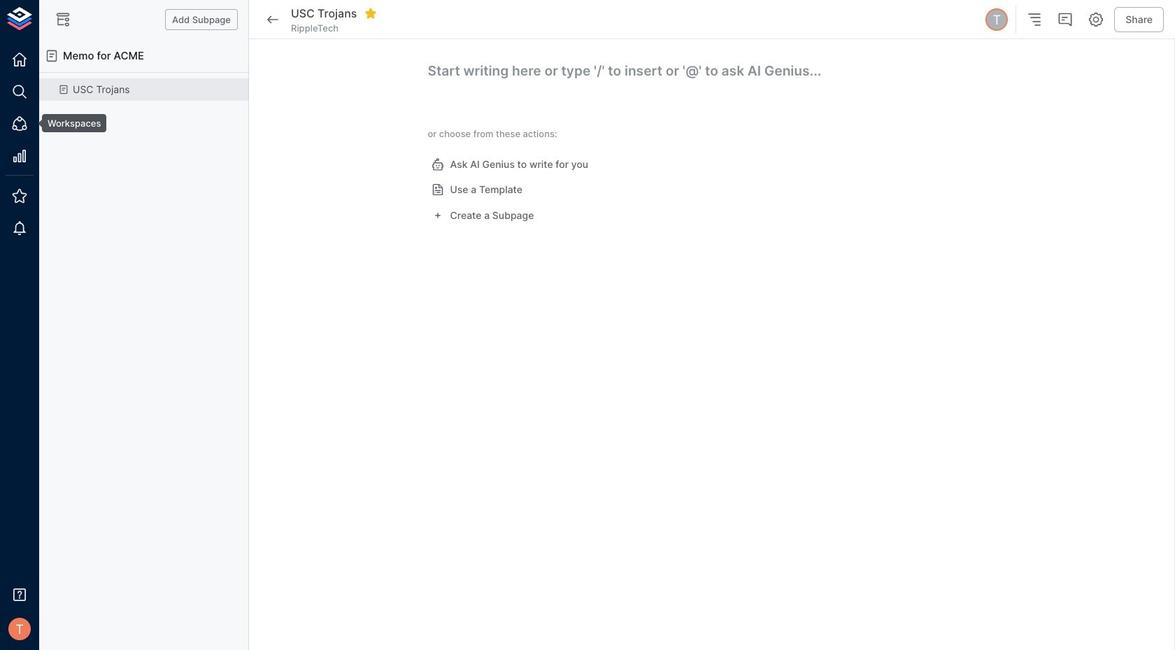 Task type: locate. For each thing, give the bounding box(es) containing it.
remove favorite image
[[365, 7, 377, 20]]

tooltip
[[32, 114, 107, 132]]

go back image
[[264, 11, 281, 28]]



Task type: vqa. For each thing, say whether or not it's contained in the screenshot.
SHOW WIKI image
no



Task type: describe. For each thing, give the bounding box(es) containing it.
comments image
[[1057, 11, 1074, 28]]

table of contents image
[[1027, 11, 1043, 28]]

settings image
[[1088, 11, 1105, 28]]

hide wiki image
[[55, 11, 71, 28]]



